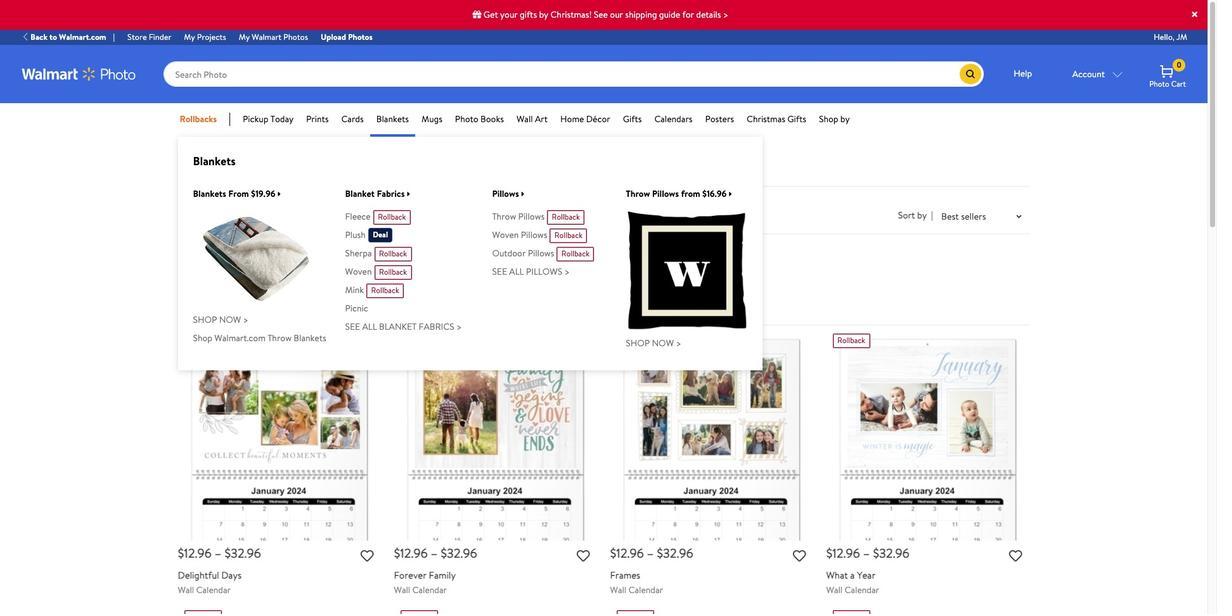 Task type: describe. For each thing, give the bounding box(es) containing it.
wall art link
[[517, 113, 548, 126]]

favorite this design image
[[360, 551, 374, 564]]

throw for throw pillows woven pillows outdoor pillows see all pillows >
[[492, 211, 516, 223]]

0 horizontal spatial walmart.com
[[59, 31, 106, 42]]

sort
[[898, 209, 915, 222]]

8 $ from the left
[[873, 545, 879, 562]]

sherpa
[[345, 247, 372, 260]]

0 horizontal spatial calendars link
[[188, 155, 227, 167]]

blankets from $19.96
[[193, 187, 275, 200]]

guide
[[659, 8, 680, 21]]

5 96 from the left
[[630, 545, 644, 562]]

7 $ from the left
[[826, 545, 833, 562]]

woven inside the "throw pillows woven pillows outdoor pillows see all pillows >"
[[492, 229, 519, 242]]

sellers
[[961, 210, 986, 223]]

shop now > link for blankets
[[193, 314, 249, 327]]

shop now >
[[626, 337, 681, 350]]

delightful
[[178, 569, 219, 583]]

wall inside forever family wall calendar
[[394, 584, 410, 597]]

best
[[941, 210, 959, 223]]

all filters (1)
[[203, 209, 252, 222]]

shop for shop now >
[[626, 337, 650, 350]]

gifts
[[520, 8, 537, 21]]

pickup today link
[[243, 113, 294, 126]]

throw pillows link
[[492, 211, 545, 223]]

blankets inside shop now > shop walmart.com throw blankets
[[294, 332, 326, 345]]

blanket
[[345, 187, 375, 200]]

by for shop by
[[840, 113, 850, 126]]

pillows up pillows
[[528, 247, 554, 260]]

my for my walmart photos
[[239, 31, 250, 42]]

plush link
[[345, 229, 366, 242]]

Search Personalized Calendars search field
[[183, 268, 524, 300]]

6 . from the left
[[677, 545, 679, 562]]

32 for forever family
[[447, 545, 461, 562]]

caret right image for blankets from $19.96
[[278, 191, 281, 198]]

projects
[[197, 31, 226, 42]]

details
[[696, 8, 721, 21]]

forever family wall calendar
[[394, 569, 456, 597]]

from
[[681, 187, 700, 200]]

| inside the 'sort-select' element
[[931, 209, 933, 222]]

store finder link
[[121, 31, 178, 44]]

blankets link
[[376, 113, 409, 126]]

what a year wall calendar
[[826, 569, 879, 597]]

4 96 from the left
[[463, 545, 477, 562]]

family
[[429, 569, 456, 583]]

photo for photo books
[[455, 113, 478, 126]]

filters
[[216, 209, 241, 222]]

rollbacks
[[180, 113, 217, 126]]

shop by
[[819, 113, 850, 126]]

caret right image for pillows
[[522, 191, 524, 198]]

blankets from $19.96 link
[[193, 187, 281, 200]]

pickup
[[243, 113, 268, 126]]

days
[[221, 569, 242, 583]]

2 $ from the left
[[225, 545, 231, 562]]

christmas!
[[551, 8, 592, 21]]

– for frames
[[647, 545, 654, 562]]

$ 12 . 96 – $ 32 . 96 for frames
[[610, 545, 693, 562]]

my projects link
[[178, 31, 232, 44]]

1 horizontal spatial calendars link
[[654, 113, 693, 126]]

see all blanket fabrics > link
[[345, 321, 462, 334]]

photo for photo cart
[[1149, 79, 1169, 89]]

8 96 from the left
[[895, 545, 909, 562]]

pickup today
[[243, 113, 294, 126]]

1 96 from the left
[[197, 545, 212, 562]]

décor
[[586, 113, 610, 126]]

see
[[594, 8, 608, 21]]

> inside the fleece plush sherpa woven mink picnic see all blanket fabrics >
[[456, 321, 462, 334]]

forever
[[394, 569, 427, 583]]

type button
[[339, 207, 387, 226]]

see for fleece plush sherpa woven mink picnic see all blanket fabrics >
[[345, 321, 360, 334]]

calendars for the right calendars link
[[654, 113, 693, 126]]

sherpa link
[[345, 247, 372, 260]]

shop now > link for throw
[[626, 337, 681, 350]]

christmas gifts link
[[747, 113, 806, 126]]

pillows up all
[[652, 187, 679, 200]]

calendar inside delightful days wall calendar
[[196, 584, 231, 597]]

shop inside shop now > shop walmart.com throw blankets
[[193, 332, 212, 345]]

picnic
[[345, 303, 368, 315]]

posters link
[[705, 113, 734, 126]]

heart image
[[575, 212, 584, 220]]

6 $ from the left
[[657, 545, 663, 562]]

account button
[[1058, 61, 1137, 87]]

$19.96
[[251, 187, 275, 200]]

1 horizontal spatial shop
[[819, 113, 838, 126]]

3 . from the left
[[411, 545, 414, 562]]

wall inside delightful days wall calendar
[[178, 584, 194, 597]]

walmart
[[252, 31, 281, 42]]

prints
[[306, 113, 329, 126]]

woven inside the fleece plush sherpa woven mink picnic see all blanket fabrics >
[[345, 266, 372, 279]]

back to walmart.com |
[[30, 31, 115, 42]]

frames wall calendar
[[610, 569, 663, 597]]

$ 12 . 96 – $ 32 . 96 for what
[[826, 545, 909, 562]]

your
[[500, 8, 518, 21]]

12 for what
[[833, 545, 843, 562]]

upload photos link
[[314, 31, 379, 44]]

favorite this design image for what a year
[[1009, 551, 1022, 564]]

32 for delightful days
[[231, 545, 244, 562]]

3 $ from the left
[[394, 545, 400, 562]]

personalized calendars (13)
[[183, 248, 317, 264]]

upload photos
[[321, 31, 373, 42]]

pillows down color button
[[521, 229, 547, 242]]

shop walmart.com throw blankets link
[[193, 332, 326, 345]]

home décor link
[[560, 113, 610, 126]]

color
[[515, 209, 538, 222]]

hello, jm
[[1154, 31, 1187, 42]]

design button
[[396, 207, 497, 226]]

woven link
[[345, 266, 372, 279]]

plush fleece blanket image
[[193, 211, 315, 309]]

12 for frames
[[616, 545, 627, 562]]

pillows link
[[492, 187, 524, 200]]

best sellers
[[941, 210, 986, 223]]

what
[[826, 569, 848, 583]]

jm
[[1177, 31, 1187, 42]]

favorite this design image for frames
[[793, 551, 806, 564]]

> inside shop now > shop walmart.com throw blankets
[[243, 314, 249, 327]]

see all pillows > link
[[492, 266, 570, 279]]

fleece plush sherpa woven mink picnic see all blanket fabrics >
[[345, 211, 462, 334]]

0 vertical spatial |
[[113, 31, 115, 42]]

sort-select element
[[898, 209, 933, 223]]

see for throw pillows woven pillows outdoor pillows see all pillows >
[[492, 266, 507, 279]]

our
[[610, 8, 623, 21]]

books
[[481, 113, 504, 126]]

blanket
[[379, 321, 417, 334]]

shipping
[[625, 8, 657, 21]]

personalized
[[183, 248, 245, 264]]

rollbacks link
[[180, 113, 230, 126]]

plush
[[345, 229, 366, 242]]

throw for throw pillows from $16.96
[[626, 187, 650, 200]]



Task type: locate. For each thing, give the bounding box(es) containing it.
1 calendar from the left
[[196, 584, 231, 597]]

12 for delightful
[[184, 545, 195, 562]]

1 horizontal spatial woven
[[492, 229, 519, 242]]

angle down image inside color button
[[543, 212, 548, 220]]

get
[[484, 8, 498, 21]]

photo books link
[[455, 113, 504, 126]]

hello,
[[1154, 31, 1175, 42]]

0 horizontal spatial |
[[113, 31, 115, 42]]

type
[[348, 209, 367, 222]]

back
[[30, 31, 48, 42]]

caret right image right "fabrics"
[[407, 191, 410, 198]]

0 vertical spatial throw
[[626, 187, 650, 200]]

photos right walmart
[[283, 31, 308, 42]]

store finder
[[127, 31, 171, 42]]

2 96 from the left
[[247, 545, 261, 562]]

0 horizontal spatial woven
[[345, 266, 372, 279]]

throw
[[626, 187, 650, 200], [492, 211, 516, 223], [268, 332, 292, 345]]

$ 12 . 96 – $ 32 . 96 for forever
[[394, 545, 477, 562]]

clear all
[[638, 208, 670, 220]]

calendar down delightful
[[196, 584, 231, 597]]

3 – from the left
[[647, 545, 654, 562]]

best sellers button
[[933, 204, 1030, 228]]

0 horizontal spatial shop
[[193, 314, 217, 327]]

1 horizontal spatial throw
[[492, 211, 516, 223]]

wall down forever
[[394, 584, 410, 597]]

throw pillows woven pillows outdoor pillows see all pillows >
[[492, 211, 570, 279]]

1 vertical spatial shop
[[193, 332, 212, 345]]

2 horizontal spatial by
[[917, 209, 927, 222]]

12 up what
[[833, 545, 843, 562]]

now for shop now > shop walmart.com throw blankets
[[219, 314, 241, 327]]

wall down frames
[[610, 584, 626, 597]]

$ 12 . 96 – $ 32 . 96 up days
[[178, 545, 261, 562]]

1 vertical spatial all
[[362, 321, 377, 334]]

for
[[682, 8, 694, 21]]

picnic link
[[345, 303, 368, 315]]

7 . from the left
[[843, 545, 846, 562]]

1 horizontal spatial gifts
[[787, 113, 806, 126]]

0 vertical spatial photo
[[1149, 79, 1169, 89]]

angle down image for type
[[372, 212, 377, 220]]

calendars link down rollbacks link
[[188, 155, 227, 167]]

1 $ 12 . 96 – $ 32 . 96 from the left
[[178, 545, 261, 562]]

angle down image inside type button
[[372, 212, 377, 220]]

1 horizontal spatial caret right image
[[729, 191, 732, 198]]

(1)
[[243, 209, 252, 222]]

1 vertical spatial shop
[[626, 337, 650, 350]]

32 for frames
[[663, 545, 677, 562]]

$
[[178, 545, 184, 562], [225, 545, 231, 562], [394, 545, 400, 562], [441, 545, 447, 562], [610, 545, 616, 562], [657, 545, 663, 562], [826, 545, 833, 562], [873, 545, 879, 562]]

gift image
[[473, 10, 481, 19]]

wall left art
[[517, 113, 533, 126]]

my walmart photos
[[239, 31, 308, 42]]

$16.96
[[702, 187, 727, 200]]

$ up forever
[[394, 545, 400, 562]]

caret right image right $16.96
[[729, 191, 732, 198]]

2 12 from the left
[[400, 545, 411, 562]]

$ up family
[[441, 545, 447, 562]]

walmart.com inside shop now > shop walmart.com throw blankets
[[214, 332, 265, 345]]

3 rollback from the left
[[837, 335, 865, 346]]

home décor
[[560, 113, 610, 126]]

0 vertical spatial woven
[[492, 229, 519, 242]]

6 96 from the left
[[679, 545, 693, 562]]

Search Photo text field
[[164, 61, 960, 87]]

shop inside shop now > shop walmart.com throw blankets
[[193, 314, 217, 327]]

caret right image
[[278, 191, 281, 198], [522, 191, 524, 198]]

1 $ from the left
[[178, 545, 184, 562]]

1 gifts from the left
[[623, 113, 642, 126]]

1 horizontal spatial my
[[239, 31, 250, 42]]

$ up frames
[[610, 545, 616, 562]]

woven up outdoor
[[492, 229, 519, 242]]

– for delightful
[[215, 545, 221, 562]]

– up year
[[863, 545, 870, 562]]

0 horizontal spatial calendars
[[188, 155, 227, 167]]

5 $ from the left
[[610, 545, 616, 562]]

×
[[1190, 3, 1199, 25]]

3 96 from the left
[[414, 545, 428, 562]]

throw pillows from $16.96 link
[[626, 187, 732, 200]]

help
[[1014, 67, 1032, 80]]

from
[[228, 187, 249, 200]]

by inside the 'sort-select' element
[[917, 209, 927, 222]]

2 caret right image from the left
[[729, 191, 732, 198]]

1 rollback from the left
[[189, 335, 217, 346]]

calendar down family
[[412, 584, 447, 597]]

all inside the fleece plush sherpa woven mink picnic see all blanket fabrics >
[[362, 321, 377, 334]]

wall inside "what a year wall calendar"
[[826, 584, 843, 597]]

calendar down year
[[845, 584, 879, 597]]

32
[[231, 545, 244, 562], [447, 545, 461, 562], [663, 545, 677, 562], [879, 545, 893, 562]]

shop for shop now > shop walmart.com throw blankets
[[193, 314, 217, 327]]

photos
[[283, 31, 308, 42], [348, 31, 373, 42]]

12 for forever
[[400, 545, 411, 562]]

by
[[539, 8, 548, 21], [840, 113, 850, 126], [917, 209, 927, 222]]

4 $ 12 . 96 – $ 32 . 96 from the left
[[826, 545, 909, 562]]

0 vertical spatial walmart.com
[[59, 31, 106, 42]]

2 horizontal spatial angle down image
[[1016, 213, 1022, 222]]

mugs link
[[422, 113, 442, 126]]

christmas
[[747, 113, 785, 126]]

gifts right christmas
[[787, 113, 806, 126]]

2 – from the left
[[431, 545, 438, 562]]

0 vertical spatial calendars
[[654, 113, 693, 126]]

pillows
[[526, 266, 562, 279]]

2 vertical spatial throw
[[268, 332, 292, 345]]

0 horizontal spatial shop now > link
[[193, 314, 249, 327]]

calendars down rollbacks link
[[188, 155, 227, 167]]

blanket fabrics
[[345, 187, 405, 200]]

caret right image right $19.96
[[278, 191, 281, 198]]

1 vertical spatial walmart.com
[[214, 332, 265, 345]]

outdoor pillows link
[[492, 247, 554, 260]]

pillows up 'woven pillows' link
[[518, 211, 545, 223]]

$ up days
[[225, 545, 231, 562]]

1 vertical spatial now
[[652, 337, 674, 350]]

96
[[197, 545, 212, 562], [247, 545, 261, 562], [414, 545, 428, 562], [463, 545, 477, 562], [630, 545, 644, 562], [679, 545, 693, 562], [846, 545, 860, 562], [895, 545, 909, 562]]

all
[[509, 266, 524, 279], [362, 321, 377, 334]]

rollback for what
[[837, 335, 865, 346]]

0 horizontal spatial photo
[[455, 113, 478, 126]]

$ 12 . 96 – $ 32 . 96 up the frames wall calendar
[[610, 545, 693, 562]]

my left the projects
[[184, 31, 195, 42]]

5 . from the left
[[627, 545, 630, 562]]

0 horizontal spatial shop
[[193, 332, 212, 345]]

outdoor
[[492, 247, 526, 260]]

2 32 from the left
[[447, 545, 461, 562]]

by for sort by |
[[917, 209, 927, 222]]

– for what
[[863, 545, 870, 562]]

1 horizontal spatial favorite this design image
[[793, 551, 806, 564]]

1 my from the left
[[184, 31, 195, 42]]

photo left cart
[[1149, 79, 1169, 89]]

all down the outdoor pillows link
[[509, 266, 524, 279]]

cart
[[1171, 79, 1186, 89]]

get your gifts by christmas! see our shipping guide for details >
[[481, 8, 728, 21]]

$ 12 . 96 – $ 32 . 96 up year
[[826, 545, 909, 562]]

– up the frames wall calendar
[[647, 545, 654, 562]]

1 vertical spatial see
[[345, 321, 360, 334]]

0 horizontal spatial gifts
[[623, 113, 642, 126]]

1 horizontal spatial now
[[652, 337, 674, 350]]

christmas gifts
[[747, 113, 806, 126]]

gifts right décor
[[623, 113, 642, 126]]

calendar
[[196, 584, 231, 597], [412, 584, 447, 597], [629, 584, 663, 597], [845, 584, 879, 597]]

clear
[[638, 208, 659, 220]]

1 horizontal spatial calendars
[[248, 248, 297, 264]]

calendars link right gifts link
[[654, 113, 693, 126]]

1 . from the left
[[195, 545, 197, 562]]

see inside the fleece plush sherpa woven mink picnic see all blanket fabrics >
[[345, 321, 360, 334]]

woven down sherpa
[[345, 266, 372, 279]]

angle down image right sellers
[[1016, 213, 1022, 222]]

now inside shop now > shop walmart.com throw blankets
[[219, 314, 241, 327]]

sort by |
[[898, 209, 933, 222]]

all
[[661, 208, 670, 220]]

12
[[184, 545, 195, 562], [400, 545, 411, 562], [616, 545, 627, 562], [833, 545, 843, 562]]

caret right image inside pillows link
[[522, 191, 524, 198]]

favorite this design image for forever family
[[577, 551, 590, 564]]

fabrics
[[377, 187, 405, 200]]

0 horizontal spatial all
[[362, 321, 377, 334]]

home
[[560, 113, 584, 126]]

to
[[49, 31, 57, 42]]

0 horizontal spatial throw
[[268, 332, 292, 345]]

2 $ 12 . 96 – $ 32 . 96 from the left
[[394, 545, 477, 562]]

magnifying glass image
[[965, 69, 976, 80]]

> inside the "throw pillows woven pillows outdoor pillows see all pillows >"
[[564, 266, 570, 279]]

1 favorite this design image from the left
[[577, 551, 590, 564]]

help link
[[1000, 61, 1045, 87]]

wall inside the frames wall calendar
[[610, 584, 626, 597]]

all
[[203, 209, 214, 222]]

1 vertical spatial shop now > link
[[626, 337, 681, 350]]

1 horizontal spatial photo
[[1149, 79, 1169, 89]]

1 vertical spatial calendars
[[188, 155, 227, 167]]

caret right image inside blankets from $19.96 link
[[278, 191, 281, 198]]

7 96 from the left
[[846, 545, 860, 562]]

1 vertical spatial |
[[931, 209, 933, 222]]

1 horizontal spatial angle down image
[[543, 212, 548, 220]]

2 photos from the left
[[348, 31, 373, 42]]

design
[[406, 209, 433, 222]]

12 up forever
[[400, 545, 411, 562]]

1 – from the left
[[215, 545, 221, 562]]

3 32 from the left
[[663, 545, 677, 562]]

4 calendar from the left
[[845, 584, 879, 597]]

0 vertical spatial now
[[219, 314, 241, 327]]

1 horizontal spatial |
[[931, 209, 933, 222]]

| left store on the left top of the page
[[113, 31, 115, 42]]

2 horizontal spatial rollback
[[837, 335, 865, 346]]

now for shop now >
[[652, 337, 674, 350]]

wall down delightful
[[178, 584, 194, 597]]

$ 12 . 96 – $ 32 . 96 for delightful
[[178, 545, 261, 562]]

favorite this design image
[[577, 551, 590, 564], [793, 551, 806, 564], [1009, 551, 1022, 564]]

1 horizontal spatial caret right image
[[522, 191, 524, 198]]

all for pillows
[[509, 266, 524, 279]]

angle down image for color
[[543, 212, 548, 220]]

see down the picnic
[[345, 321, 360, 334]]

1 horizontal spatial rollback
[[621, 335, 649, 346]]

|
[[113, 31, 115, 42], [931, 209, 933, 222]]

store
[[127, 31, 147, 42]]

my for my projects
[[184, 31, 195, 42]]

2 my from the left
[[239, 31, 250, 42]]

gifts inside christmas gifts link
[[787, 113, 806, 126]]

1 12 from the left
[[184, 545, 195, 562]]

1 photos from the left
[[283, 31, 308, 42]]

$ up what
[[826, 545, 833, 562]]

my inside 'link'
[[239, 31, 250, 42]]

3 12 from the left
[[616, 545, 627, 562]]

1 vertical spatial throw
[[492, 211, 516, 223]]

$ 12 . 96 – $ 32 . 96 up family
[[394, 545, 477, 562]]

shop
[[819, 113, 838, 126], [193, 332, 212, 345]]

my left walmart
[[239, 31, 250, 42]]

0 vertical spatial all
[[509, 266, 524, 279]]

2 gifts from the left
[[787, 113, 806, 126]]

0 horizontal spatial now
[[219, 314, 241, 327]]

12 up frames
[[616, 545, 627, 562]]

caret right image up color
[[522, 191, 524, 198]]

– up family
[[431, 545, 438, 562]]

caret right image inside blanket fabrics "link"
[[407, 191, 410, 198]]

wall down what
[[826, 584, 843, 597]]

0 vertical spatial see
[[492, 266, 507, 279]]

my walmart photos link
[[232, 31, 314, 44]]

angle down image for best sellers
[[1016, 213, 1022, 222]]

see inside the "throw pillows woven pillows outdoor pillows see all pillows >"
[[492, 266, 507, 279]]

year
[[857, 569, 876, 583]]

1 caret right image from the left
[[278, 191, 281, 198]]

pillows up throw pillows link at the top left of the page
[[492, 187, 519, 200]]

8 . from the left
[[893, 545, 895, 562]]

blanket fabrics link
[[345, 187, 410, 200]]

caret right image
[[407, 191, 410, 198], [729, 191, 732, 198]]

calendars link
[[654, 113, 693, 126], [188, 155, 227, 167]]

1 horizontal spatial see
[[492, 266, 507, 279]]

3 favorite this design image from the left
[[1009, 551, 1022, 564]]

1 vertical spatial by
[[840, 113, 850, 126]]

2 horizontal spatial favorite this design image
[[1009, 551, 1022, 564]]

12 up delightful
[[184, 545, 195, 562]]

2 vertical spatial by
[[917, 209, 927, 222]]

4 – from the left
[[863, 545, 870, 562]]

2 vertical spatial calendars
[[248, 248, 297, 264]]

0 horizontal spatial caret right image
[[278, 191, 281, 198]]

0 horizontal spatial photos
[[283, 31, 308, 42]]

2 calendar from the left
[[412, 584, 447, 597]]

cards link
[[341, 113, 364, 126]]

2 horizontal spatial throw
[[626, 187, 650, 200]]

all inside the "throw pillows woven pillows outdoor pillows see all pillows >"
[[509, 266, 524, 279]]

0 vertical spatial by
[[539, 8, 548, 21]]

color button
[[506, 207, 558, 226]]

0 vertical spatial calendars link
[[654, 113, 693, 126]]

calendar inside "what a year wall calendar"
[[845, 584, 879, 597]]

fleece
[[345, 211, 371, 223]]

today
[[270, 113, 294, 126]]

1 horizontal spatial shop now > link
[[626, 337, 681, 350]]

4 32 from the left
[[879, 545, 893, 562]]

throw inside the "throw pillows woven pillows outdoor pillows see all pillows >"
[[492, 211, 516, 223]]

account
[[1072, 68, 1105, 81]]

0 vertical spatial shop
[[193, 314, 217, 327]]

mink link
[[345, 284, 364, 297]]

blankets
[[376, 113, 409, 126], [193, 153, 236, 169], [193, 187, 226, 200], [294, 332, 326, 345]]

my
[[184, 31, 195, 42], [239, 31, 250, 42]]

wall
[[517, 113, 533, 126], [178, 584, 194, 597], [394, 584, 410, 597], [610, 584, 626, 597], [826, 584, 843, 597]]

1 horizontal spatial shop
[[626, 337, 650, 350]]

calendars right gifts link
[[654, 113, 693, 126]]

caret right image for throw pillows from $16.96
[[729, 191, 732, 198]]

3 $ 12 . 96 – $ 32 . 96 from the left
[[610, 545, 693, 562]]

1 vertical spatial calendars link
[[188, 155, 227, 167]]

caret right image inside throw pillows from $16.96 link
[[729, 191, 732, 198]]

32 for what a year
[[879, 545, 893, 562]]

4 . from the left
[[461, 545, 463, 562]]

my projects
[[184, 31, 226, 42]]

calendar down frames
[[629, 584, 663, 597]]

finder
[[149, 31, 171, 42]]

– up days
[[215, 545, 221, 562]]

1 32 from the left
[[231, 545, 244, 562]]

1 caret right image from the left
[[407, 191, 410, 198]]

caret right image for blanket fabrics
[[407, 191, 410, 198]]

2 horizontal spatial calendars
[[654, 113, 693, 126]]

back arrow image
[[22, 32, 30, 41]]

shop now > shop walmart.com throw blankets
[[193, 314, 326, 345]]

photos inside 'link'
[[283, 31, 308, 42]]

photos right "upload"
[[348, 31, 373, 42]]

angle down image right fleece
[[372, 212, 377, 220]]

throw inside shop now > shop walmart.com throw blankets
[[268, 332, 292, 345]]

calendar inside forever family wall calendar
[[412, 584, 447, 597]]

1 horizontal spatial by
[[840, 113, 850, 126]]

2 favorite this design image from the left
[[793, 551, 806, 564]]

1 horizontal spatial all
[[509, 266, 524, 279]]

walmart.com
[[59, 31, 106, 42], [214, 332, 265, 345]]

2 rollback from the left
[[621, 335, 649, 346]]

1 horizontal spatial photos
[[348, 31, 373, 42]]

0 horizontal spatial caret right image
[[407, 191, 410, 198]]

0 horizontal spatial angle down image
[[372, 212, 377, 220]]

all for blanket
[[362, 321, 377, 334]]

angle down image right color
[[543, 212, 548, 220]]

photo left 'books'
[[455, 113, 478, 126]]

0 vertical spatial shop
[[819, 113, 838, 126]]

– for forever
[[431, 545, 438, 562]]

upload
[[321, 31, 346, 42]]

4 12 from the left
[[833, 545, 843, 562]]

rollback for delightful
[[189, 335, 217, 346]]

all down the picnic
[[362, 321, 377, 334]]

throw pillows from $16.96
[[626, 187, 727, 200]]

4 $ from the left
[[441, 545, 447, 562]]

3 calendar from the left
[[629, 584, 663, 597]]

0 horizontal spatial rollback
[[189, 335, 217, 346]]

0 horizontal spatial see
[[345, 321, 360, 334]]

angle down image inside best sellers button
[[1016, 213, 1022, 222]]

see down outdoor
[[492, 266, 507, 279]]

$ up delightful
[[178, 545, 184, 562]]

$ 12 . 96 – $ 32 . 96
[[178, 545, 261, 562], [394, 545, 477, 562], [610, 545, 693, 562], [826, 545, 909, 562]]

throw pillows from $17.49 image image
[[626, 211, 748, 332]]

rollback for frames
[[621, 335, 649, 346]]

0 horizontal spatial favorite this design image
[[577, 551, 590, 564]]

1 vertical spatial photo
[[455, 113, 478, 126]]

calendars
[[654, 113, 693, 126], [188, 155, 227, 167], [248, 248, 297, 264]]

shop now > link
[[193, 314, 249, 327], [626, 337, 681, 350]]

$ up year
[[873, 545, 879, 562]]

1 vertical spatial woven
[[345, 266, 372, 279]]

| left best
[[931, 209, 933, 222]]

prints link
[[306, 113, 329, 126]]

calendar inside the frames wall calendar
[[629, 584, 663, 597]]

1 horizontal spatial walmart.com
[[214, 332, 265, 345]]

2 . from the left
[[244, 545, 247, 562]]

0 vertical spatial shop now > link
[[193, 314, 249, 327]]

calendars left (13)
[[248, 248, 297, 264]]

calendars for calendars link to the left
[[188, 155, 227, 167]]

0 horizontal spatial by
[[539, 8, 548, 21]]

gifts link
[[623, 113, 642, 126]]

angle down image
[[372, 212, 377, 220], [543, 212, 548, 220], [1016, 213, 1022, 222]]

$ up the frames wall calendar
[[657, 545, 663, 562]]

posters
[[705, 113, 734, 126]]

2 caret right image from the left
[[522, 191, 524, 198]]

0 horizontal spatial my
[[184, 31, 195, 42]]



Task type: vqa. For each thing, say whether or not it's contained in the screenshot.
the bottom everyday
no



